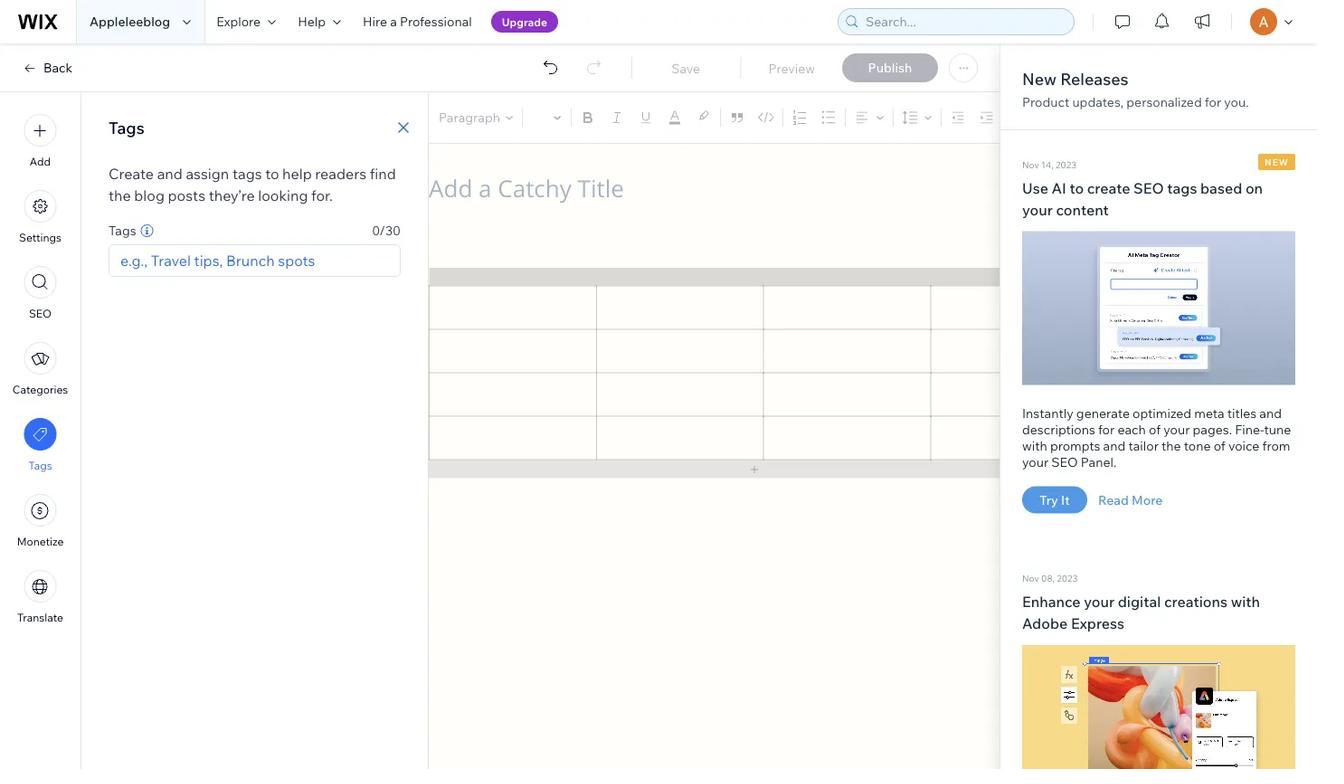 Task type: locate. For each thing, give the bounding box(es) containing it.
create
[[109, 165, 154, 183]]

instantly generate optimized meta titles and descriptions for each of your pages. fine-tune with prompts and tailor the tone of voice from your seo panel.
[[1022, 405, 1292, 470]]

1 horizontal spatial to
[[1070, 179, 1084, 197]]

seo inside button
[[29, 307, 52, 320]]

0 vertical spatial nov
[[1022, 159, 1039, 170]]

new
[[1265, 156, 1289, 167]]

with down descriptions
[[1022, 437, 1048, 453]]

your
[[1022, 200, 1053, 219], [1164, 421, 1190, 437], [1022, 454, 1049, 470], [1084, 593, 1115, 611]]

the down create
[[109, 186, 131, 204]]

of down pages.
[[1214, 437, 1226, 453]]

instantly
[[1022, 405, 1074, 421]]

0 / 30
[[372, 223, 401, 238]]

the left tone on the right
[[1162, 437, 1181, 453]]

create
[[1087, 179, 1131, 197]]

your down use
[[1022, 200, 1053, 219]]

0 horizontal spatial for
[[1098, 421, 1115, 437]]

2023 inside nov 08, 2023 enhance your digital creations with adobe express
[[1057, 573, 1078, 584]]

1 vertical spatial nov
[[1022, 573, 1039, 584]]

assign
[[186, 165, 229, 183]]

0 vertical spatial the
[[109, 186, 131, 204]]

tags left based in the top right of the page
[[1167, 179, 1197, 197]]

nov for nov 14, 2023
[[1022, 159, 1039, 170]]

0 horizontal spatial to
[[265, 165, 279, 183]]

nov 14, 2023
[[1022, 159, 1077, 170]]

read more
[[1098, 492, 1163, 508]]

nov
[[1022, 159, 1039, 170], [1022, 573, 1039, 584]]

0 vertical spatial 2023
[[1056, 159, 1077, 170]]

menu
[[0, 103, 81, 635]]

your inside "use ai to create seo tags based on your content"
[[1022, 200, 1053, 219]]

1 vertical spatial with
[[1231, 593, 1260, 611]]

nov left 14,
[[1022, 159, 1039, 170]]

seo button
[[24, 266, 57, 320]]

nov left 08,
[[1022, 573, 1039, 584]]

1 nov from the top
[[1022, 159, 1039, 170]]

appleleeblog
[[90, 14, 170, 29]]

of
[[1149, 421, 1161, 437], [1214, 437, 1226, 453]]

categories button
[[12, 342, 68, 396]]

0 vertical spatial tags
[[109, 117, 145, 138]]

your inside nov 08, 2023 enhance your digital creations with adobe express
[[1084, 593, 1115, 611]]

1 horizontal spatial for
[[1205, 94, 1222, 110]]

2 vertical spatial and
[[1104, 437, 1126, 453]]

30
[[385, 223, 401, 238]]

tips,
[[194, 252, 223, 270]]

adobe
[[1022, 614, 1068, 632]]

new releases product updates, personalized for you.
[[1022, 68, 1249, 110]]

0 horizontal spatial tags
[[232, 165, 262, 183]]

tags
[[232, 165, 262, 183], [1167, 179, 1197, 197]]

hire a professional
[[363, 14, 472, 29]]

tags inside button
[[28, 459, 52, 472]]

for inside new releases product updates, personalized for you.
[[1205, 94, 1222, 110]]

1 vertical spatial for
[[1098, 421, 1115, 437]]

pages.
[[1193, 421, 1232, 437]]

2 nov from the top
[[1022, 573, 1039, 584]]

1 horizontal spatial and
[[1104, 437, 1126, 453]]

1 horizontal spatial tags
[[1167, 179, 1197, 197]]

2023 right 08,
[[1057, 573, 1078, 584]]

read more link
[[1098, 492, 1163, 508]]

your down optimized
[[1164, 421, 1190, 437]]

0 vertical spatial and
[[157, 165, 183, 183]]

tags up create
[[109, 117, 145, 138]]

back
[[43, 60, 73, 76]]

with right the creations
[[1231, 593, 1260, 611]]

of down optimized
[[1149, 421, 1161, 437]]

14,
[[1041, 159, 1054, 170]]

try
[[1040, 492, 1059, 508]]

and up panel.
[[1104, 437, 1126, 453]]

your up express
[[1084, 593, 1115, 611]]

for
[[1205, 94, 1222, 110], [1098, 421, 1115, 437]]

to up looking
[[265, 165, 279, 183]]

help
[[298, 14, 326, 29]]

on
[[1246, 179, 1263, 197]]

0 vertical spatial seo
[[1134, 179, 1164, 197]]

professional
[[400, 14, 472, 29]]

add
[[30, 155, 51, 168]]

2 vertical spatial tags
[[28, 459, 52, 472]]

prompts
[[1050, 437, 1101, 453]]

tags up they're
[[232, 165, 262, 183]]

find
[[370, 165, 396, 183]]

2023
[[1056, 159, 1077, 170], [1057, 573, 1078, 584]]

0 horizontal spatial of
[[1149, 421, 1161, 437]]

and up posts
[[157, 165, 183, 183]]

0
[[372, 223, 380, 238]]

0 vertical spatial for
[[1205, 94, 1222, 110]]

tags
[[109, 117, 145, 138], [109, 223, 136, 238], [28, 459, 52, 472]]

tags up e.g.,
[[109, 223, 136, 238]]

and
[[157, 165, 183, 183], [1260, 405, 1282, 421], [1104, 437, 1126, 453]]

categories
[[12, 383, 68, 396]]

1 vertical spatial seo
[[29, 307, 52, 320]]

upgrade button
[[491, 11, 558, 33]]

seo down prompts at the bottom right of page
[[1052, 454, 1078, 470]]

2023 for nov 08, 2023 enhance your digital creations with adobe express
[[1057, 573, 1078, 584]]

monetize
[[17, 535, 64, 548]]

tailor
[[1129, 437, 1159, 453]]

settings
[[19, 231, 61, 244]]

seo right create
[[1134, 179, 1164, 197]]

to right ai
[[1070, 179, 1084, 197]]

the
[[109, 186, 131, 204], [1162, 437, 1181, 453]]

translate
[[17, 611, 63, 624]]

None text field
[[411, 230, 1117, 647]]

help button
[[287, 0, 352, 43]]

to
[[265, 165, 279, 183], [1070, 179, 1084, 197]]

0 vertical spatial with
[[1022, 437, 1048, 453]]

2 horizontal spatial seo
[[1134, 179, 1164, 197]]

brunch
[[226, 252, 275, 270]]

1 vertical spatial the
[[1162, 437, 1181, 453]]

content
[[1056, 200, 1109, 219]]

settings button
[[19, 190, 61, 244]]

with inside nov 08, 2023 enhance your digital creations with adobe express
[[1231, 593, 1260, 611]]

tags up monetize button
[[28, 459, 52, 472]]

spots
[[278, 252, 315, 270]]

seo
[[1134, 179, 1164, 197], [29, 307, 52, 320], [1052, 454, 1078, 470]]

nov 08, 2023 enhance your digital creations with adobe express
[[1022, 573, 1260, 632]]

read
[[1098, 492, 1129, 508]]

nov inside nov 08, 2023 enhance your digital creations with adobe express
[[1022, 573, 1039, 584]]

1 horizontal spatial with
[[1231, 593, 1260, 611]]

0 horizontal spatial with
[[1022, 437, 1048, 453]]

titles
[[1228, 405, 1257, 421]]

use ai to create seo tags based on your content
[[1022, 179, 1263, 219]]

enhance
[[1022, 593, 1081, 611]]

for down 'generate' on the bottom right
[[1098, 421, 1115, 437]]

your down descriptions
[[1022, 454, 1049, 470]]

0 horizontal spatial the
[[109, 186, 131, 204]]

seo inside instantly generate optimized meta titles and descriptions for each of your pages. fine-tune with prompts and tailor the tone of voice from your seo panel.
[[1052, 454, 1078, 470]]

2023 right 14,
[[1056, 159, 1077, 170]]

0 horizontal spatial and
[[157, 165, 183, 183]]

1 horizontal spatial the
[[1162, 437, 1181, 453]]

it
[[1061, 492, 1070, 508]]

2 vertical spatial seo
[[1052, 454, 1078, 470]]

1 vertical spatial 2023
[[1057, 573, 1078, 584]]

seo inside "use ai to create seo tags based on your content"
[[1134, 179, 1164, 197]]

2 horizontal spatial and
[[1260, 405, 1282, 421]]

for left you.
[[1205, 94, 1222, 110]]

0 horizontal spatial seo
[[29, 307, 52, 320]]

looking
[[258, 186, 308, 204]]

e.g.,
[[120, 252, 148, 270]]

1 horizontal spatial seo
[[1052, 454, 1078, 470]]

voice
[[1229, 437, 1260, 453]]

seo up categories button on the left of page
[[29, 307, 52, 320]]

and up tune
[[1260, 405, 1282, 421]]



Task type: describe. For each thing, give the bounding box(es) containing it.
readers
[[315, 165, 367, 183]]

1 horizontal spatial of
[[1214, 437, 1226, 453]]

Search... field
[[860, 9, 1069, 34]]

they're
[[209, 186, 255, 204]]

blog
[[134, 186, 165, 204]]

the inside the create and assign tags to help readers find the blog posts they're looking for.
[[109, 186, 131, 204]]

/
[[380, 223, 385, 238]]

1 vertical spatial tags
[[109, 223, 136, 238]]

e.g., travel tips, brunch spots
[[120, 252, 315, 270]]

monetize button
[[17, 494, 64, 548]]

updates,
[[1073, 94, 1124, 110]]

new
[[1022, 68, 1057, 89]]

hire
[[363, 14, 387, 29]]

ai
[[1052, 179, 1067, 197]]

tags button
[[24, 418, 57, 472]]

upgrade
[[502, 15, 547, 29]]

express
[[1071, 614, 1125, 632]]

fine-
[[1235, 421, 1265, 437]]

posts
[[168, 186, 205, 204]]

product
[[1022, 94, 1070, 110]]

for inside instantly generate optimized meta titles and descriptions for each of your pages. fine-tune with prompts and tailor the tone of voice from your seo panel.
[[1098, 421, 1115, 437]]

menu containing add
[[0, 103, 81, 635]]

try it link
[[1022, 486, 1088, 513]]

to inside "use ai to create seo tags based on your content"
[[1070, 179, 1084, 197]]

create and assign tags to help readers find the blog posts they're looking for.
[[109, 165, 396, 204]]

to inside the create and assign tags to help readers find the blog posts they're looking for.
[[265, 165, 279, 183]]

with inside instantly generate optimized meta titles and descriptions for each of your pages. fine-tune with prompts and tailor the tone of voice from your seo panel.
[[1022, 437, 1048, 453]]

hire a professional link
[[352, 0, 483, 43]]

from
[[1263, 437, 1291, 453]]

optimized
[[1133, 405, 1192, 421]]

explore
[[216, 14, 261, 29]]

based
[[1201, 179, 1243, 197]]

more
[[1132, 492, 1163, 508]]

help
[[282, 165, 312, 183]]

tone
[[1184, 437, 1211, 453]]

each
[[1118, 421, 1146, 437]]

a
[[390, 14, 397, 29]]

e.g., travel tips, brunch spots button
[[120, 250, 315, 271]]

Add a Catchy Title text field
[[429, 172, 1080, 204]]

try it
[[1040, 492, 1070, 508]]

panel.
[[1081, 454, 1117, 470]]

you.
[[1225, 94, 1249, 110]]

nov for nov 08, 2023 enhance your digital creations with adobe express
[[1022, 573, 1039, 584]]

and inside the create and assign tags to help readers find the blog posts they're looking for.
[[157, 165, 183, 183]]

use
[[1022, 179, 1049, 197]]

tune
[[1265, 421, 1292, 437]]

1 vertical spatial and
[[1260, 405, 1282, 421]]

personalized
[[1127, 94, 1202, 110]]

travel
[[151, 252, 191, 270]]

the inside instantly generate optimized meta titles and descriptions for each of your pages. fine-tune with prompts and tailor the tone of voice from your seo panel.
[[1162, 437, 1181, 453]]

Tags field
[[321, 245, 394, 276]]

back button
[[22, 60, 73, 76]]

translate button
[[17, 570, 63, 624]]

add button
[[24, 114, 57, 168]]

generate
[[1077, 405, 1130, 421]]

descriptions
[[1022, 421, 1096, 437]]

for.
[[311, 186, 333, 204]]

meta
[[1195, 405, 1225, 421]]

tags inside the create and assign tags to help readers find the blog posts they're looking for.
[[232, 165, 262, 183]]

tags inside "use ai to create seo tags based on your content"
[[1167, 179, 1197, 197]]

digital
[[1118, 593, 1161, 611]]

2023 for nov 14, 2023
[[1056, 159, 1077, 170]]

creations
[[1164, 593, 1228, 611]]

08,
[[1041, 573, 1055, 584]]

releases
[[1061, 68, 1129, 89]]



Task type: vqa. For each thing, say whether or not it's contained in the screenshot.
media
no



